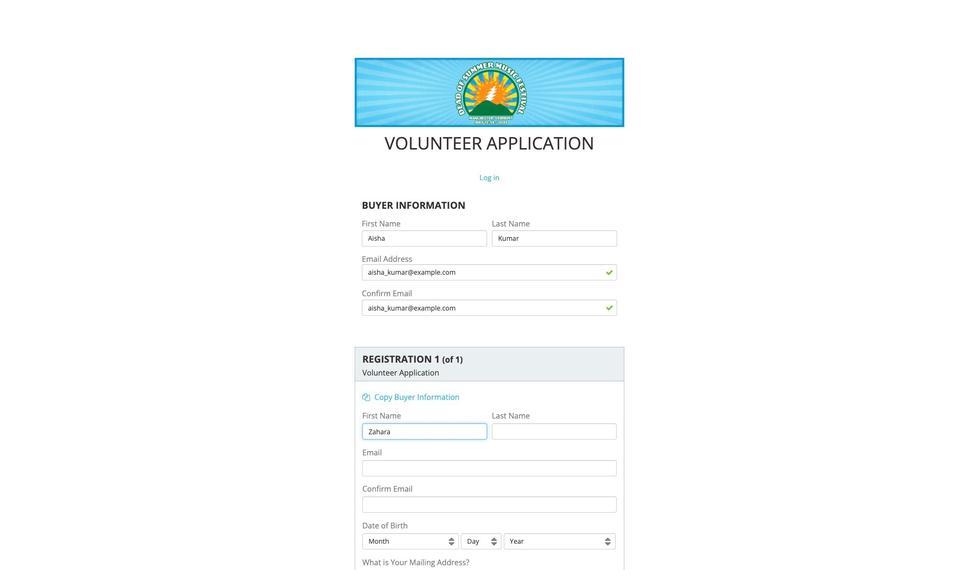 Task type: locate. For each thing, give the bounding box(es) containing it.
0 vertical spatial check image
[[606, 269, 614, 276]]

check image
[[606, 269, 614, 276], [606, 304, 614, 312]]

None text field
[[492, 230, 617, 247]]

None text field
[[362, 230, 487, 247], [362, 424, 487, 440], [492, 424, 617, 440], [362, 230, 487, 247], [362, 424, 487, 440], [492, 424, 617, 440]]

None email field
[[362, 264, 617, 281], [362, 300, 617, 316], [362, 461, 617, 477], [362, 497, 617, 513], [362, 264, 617, 281], [362, 300, 617, 316], [362, 461, 617, 477], [362, 497, 617, 513]]

1 check image from the top
[[606, 269, 614, 276]]

1 vertical spatial check image
[[606, 304, 614, 312]]



Task type: describe. For each thing, give the bounding box(es) containing it.
2 check image from the top
[[606, 304, 614, 312]]

files o image
[[362, 394, 370, 401]]



Task type: vqa. For each thing, say whether or not it's contained in the screenshot.
"Events.com" image
no



